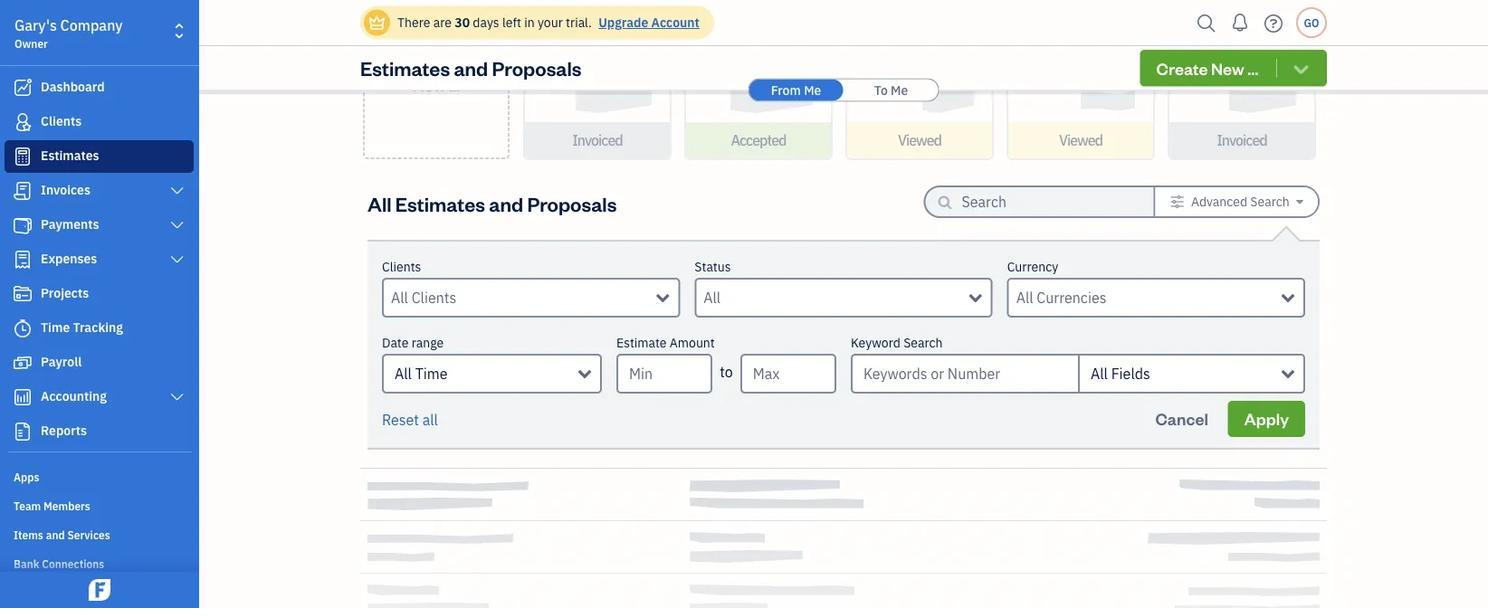 Task type: locate. For each thing, give the bounding box(es) containing it.
estimates inside the main element
[[41, 147, 99, 164]]

clients
[[41, 113, 82, 129], [382, 259, 421, 275]]

new for the create new … dropdown button to the right
[[1212, 57, 1245, 79]]

2 chevron large down image from the top
[[169, 390, 186, 405]]

reset
[[382, 411, 419, 430]]

clients up date
[[382, 259, 421, 275]]

time down range on the bottom
[[415, 364, 448, 383]]

apply button
[[1228, 401, 1306, 437]]

0 horizontal spatial clients
[[41, 113, 82, 129]]

0 horizontal spatial new
[[413, 74, 446, 95]]

time
[[41, 319, 70, 336], [415, 364, 448, 383]]

payroll
[[41, 354, 82, 370]]

chevrondown image
[[1291, 59, 1312, 77]]

me right to
[[891, 81, 908, 98]]

chevron large down image
[[169, 184, 186, 198], [169, 390, 186, 405]]

money image
[[12, 354, 34, 372]]

1 chevron large down image from the top
[[169, 218, 186, 233]]

all estimates and proposals
[[368, 191, 617, 216]]

0 vertical spatial and
[[454, 55, 488, 81]]

team members link
[[5, 492, 194, 519]]

1 vertical spatial and
[[489, 191, 523, 216]]

chevron large down image inside invoices link
[[169, 184, 186, 198]]

search
[[1251, 193, 1290, 210], [904, 335, 943, 351]]

reports link
[[5, 416, 194, 448]]

1 vertical spatial time
[[415, 364, 448, 383]]

1 horizontal spatial me
[[891, 81, 908, 98]]

all time button
[[382, 354, 602, 394]]

invoiced
[[572, 131, 623, 150], [1217, 131, 1267, 150]]

dashboard
[[41, 78, 105, 95]]

proposals
[[492, 55, 582, 81], [527, 191, 617, 216]]

1 chevron large down image from the top
[[169, 184, 186, 198]]

0 horizontal spatial …
[[449, 74, 460, 95]]

1 vertical spatial chevron large down image
[[169, 253, 186, 267]]

search left the caretdown image
[[1251, 193, 1290, 210]]

cancel button
[[1140, 401, 1225, 437]]

amount
[[670, 335, 715, 351]]

expense image
[[12, 251, 34, 269]]

… down notifications 'image'
[[1248, 57, 1259, 79]]

1 vertical spatial proposals
[[527, 191, 617, 216]]

1 viewed from the left
[[898, 131, 942, 150]]

1 horizontal spatial create new …
[[1157, 57, 1259, 79]]

company
[[60, 16, 123, 35]]

all
[[423, 411, 438, 430]]

1 horizontal spatial time
[[415, 364, 448, 383]]

left
[[502, 14, 521, 31]]

new
[[1212, 57, 1245, 79], [413, 74, 446, 95]]

1 horizontal spatial all
[[395, 364, 412, 383]]

gary's company owner
[[14, 16, 123, 51]]

estimates link
[[5, 140, 194, 173]]

new inside the create new …
[[413, 74, 446, 95]]

to
[[874, 81, 888, 98]]

1 vertical spatial estimates
[[41, 147, 99, 164]]

1 horizontal spatial create
[[1157, 57, 1208, 79]]

0 horizontal spatial create
[[411, 52, 462, 74]]

Keyword Search text field
[[851, 354, 1078, 394]]

chevron large down image for invoices
[[169, 184, 186, 198]]

0 horizontal spatial search
[[904, 335, 943, 351]]

go button
[[1297, 7, 1327, 38]]

1 horizontal spatial and
[[454, 55, 488, 81]]

search right keyword at right
[[904, 335, 943, 351]]

trial.
[[566, 14, 592, 31]]

chevron large down image up expenses link
[[169, 218, 186, 233]]

and inside the main element
[[46, 528, 65, 542]]

chevron large down image down payments link
[[169, 253, 186, 267]]

0 horizontal spatial and
[[46, 528, 65, 542]]

Keyword Search field
[[1078, 354, 1306, 394]]

viewed up search text box
[[1059, 131, 1103, 150]]

2 horizontal spatial all
[[1091, 364, 1108, 383]]

0 vertical spatial time
[[41, 319, 70, 336]]

tracking
[[73, 319, 123, 336]]

30
[[455, 14, 470, 31]]

dashboard link
[[5, 72, 194, 104]]

create down are
[[411, 52, 462, 74]]

0 horizontal spatial time
[[41, 319, 70, 336]]

0 horizontal spatial me
[[804, 81, 822, 98]]

chevron large down image for expenses
[[169, 253, 186, 267]]

All search field
[[704, 287, 969, 309]]

0 vertical spatial clients
[[41, 113, 82, 129]]

notifications image
[[1226, 5, 1255, 41]]

settings image
[[1170, 195, 1185, 209]]

2 horizontal spatial and
[[489, 191, 523, 216]]

cancel
[[1156, 408, 1209, 430]]

time right timer image
[[41, 319, 70, 336]]

chevron large down image inside payments link
[[169, 218, 186, 233]]

me right from
[[804, 81, 822, 98]]

viewed
[[898, 131, 942, 150], [1059, 131, 1103, 150]]

payment image
[[12, 216, 34, 235]]

0 vertical spatial estimates
[[360, 55, 450, 81]]

dashboard image
[[12, 79, 34, 97]]

estimate
[[617, 335, 667, 351]]

2 chevron large down image from the top
[[169, 253, 186, 267]]

and for proposals
[[454, 55, 488, 81]]

2 me from the left
[[891, 81, 908, 98]]

and
[[454, 55, 488, 81], [489, 191, 523, 216], [46, 528, 65, 542]]

estimates
[[360, 55, 450, 81], [41, 147, 99, 164], [396, 191, 485, 216]]

create
[[411, 52, 462, 74], [1157, 57, 1208, 79]]

report image
[[12, 423, 34, 441]]

new down are
[[413, 74, 446, 95]]

create new … button
[[363, 0, 510, 159], [1140, 50, 1327, 86]]

1 horizontal spatial create new … button
[[1140, 50, 1327, 86]]

me
[[804, 81, 822, 98], [891, 81, 908, 98]]

0 vertical spatial search
[[1251, 193, 1290, 210]]

reports
[[41, 422, 87, 439]]

1 horizontal spatial viewed
[[1059, 131, 1103, 150]]

apps
[[14, 470, 39, 484]]

create new … down search 'image'
[[1157, 57, 1259, 79]]

viewed down to me link
[[898, 131, 942, 150]]

0 horizontal spatial viewed
[[898, 131, 942, 150]]

1 vertical spatial clients
[[382, 259, 421, 275]]

from me link
[[749, 79, 843, 101]]

chevron large down image
[[169, 218, 186, 233], [169, 253, 186, 267]]

… down 30
[[449, 74, 460, 95]]

status
[[695, 259, 731, 275]]

all inside dropdown button
[[395, 364, 412, 383]]

1 vertical spatial search
[[904, 335, 943, 351]]

clients down dashboard
[[41, 113, 82, 129]]

create new … down are
[[411, 52, 462, 95]]

2 vertical spatial estimates
[[396, 191, 485, 216]]

…
[[1248, 57, 1259, 79], [449, 74, 460, 95]]

new for leftmost the create new … dropdown button
[[413, 74, 446, 95]]

0 horizontal spatial invoiced
[[572, 131, 623, 150]]

go to help image
[[1259, 10, 1288, 37]]

clients link
[[5, 106, 194, 139]]

1 me from the left
[[804, 81, 822, 98]]

all inside keyword search field
[[1091, 364, 1108, 383]]

0 horizontal spatial all
[[368, 191, 392, 216]]

upgrade
[[599, 14, 649, 31]]

1 horizontal spatial invoiced
[[1217, 131, 1267, 150]]

payroll link
[[5, 347, 194, 379]]

currency
[[1007, 259, 1059, 275]]

apps link
[[5, 463, 194, 490]]

2 vertical spatial and
[[46, 528, 65, 542]]

items
[[14, 528, 43, 542]]

create down search 'image'
[[1157, 57, 1208, 79]]

create new … for leftmost the create new … dropdown button
[[411, 52, 462, 95]]

freshbooks image
[[85, 579, 114, 601]]

1 invoiced from the left
[[572, 131, 623, 150]]

1 vertical spatial chevron large down image
[[169, 390, 186, 405]]

All Currencies search field
[[1017, 287, 1282, 309]]

to
[[720, 363, 733, 382]]

keyword
[[851, 335, 901, 351]]

new down notifications 'image'
[[1212, 57, 1245, 79]]

invoice image
[[12, 182, 34, 200]]

1 horizontal spatial …
[[1248, 57, 1259, 79]]

all
[[368, 191, 392, 216], [395, 364, 412, 383], [1091, 364, 1108, 383]]

0 vertical spatial chevron large down image
[[169, 218, 186, 233]]

search inside advanced search dropdown button
[[1251, 193, 1290, 210]]

services
[[67, 528, 110, 542]]

advanced
[[1192, 193, 1248, 210]]

0 horizontal spatial create new …
[[411, 52, 462, 95]]

chevron large down image down payroll link
[[169, 390, 186, 405]]

timer image
[[12, 320, 34, 338]]

1 horizontal spatial search
[[1251, 193, 1290, 210]]

chevron large down image down estimates link
[[169, 184, 186, 198]]

create new …
[[411, 52, 462, 95], [1157, 57, 1259, 79]]

0 vertical spatial chevron large down image
[[169, 184, 186, 198]]

1 horizontal spatial new
[[1212, 57, 1245, 79]]



Task type: describe. For each thing, give the bounding box(es) containing it.
team members
[[14, 499, 90, 513]]

chart image
[[12, 388, 34, 407]]

invoices
[[41, 182, 90, 198]]

caretdown image
[[1297, 195, 1304, 209]]

me for to me
[[891, 81, 908, 98]]

All Clients search field
[[391, 287, 657, 309]]

Estimate Amount Maximum text field
[[740, 354, 837, 394]]

time inside dropdown button
[[415, 364, 448, 383]]

bank
[[14, 557, 39, 571]]

your
[[538, 14, 563, 31]]

advanced search
[[1192, 193, 1290, 210]]

2 invoiced from the left
[[1217, 131, 1267, 150]]

crown image
[[368, 13, 387, 32]]

estimates and proposals
[[360, 55, 582, 81]]

apply
[[1245, 408, 1289, 430]]

in
[[524, 14, 535, 31]]

go
[[1304, 15, 1320, 30]]

Estimate Amount Minimum text field
[[617, 354, 713, 394]]

all for all estimates and proposals
[[368, 191, 392, 216]]

main element
[[0, 0, 244, 608]]

date
[[382, 335, 409, 351]]

and for services
[[46, 528, 65, 542]]

connections
[[42, 557, 104, 571]]

advanced search button
[[1156, 187, 1318, 216]]

there
[[397, 14, 430, 31]]

estimates for estimates
[[41, 147, 99, 164]]

1 horizontal spatial clients
[[382, 259, 421, 275]]

range
[[412, 335, 444, 351]]

all time
[[395, 364, 448, 383]]

owner
[[14, 36, 48, 51]]

chevron large down image for accounting
[[169, 390, 186, 405]]

all for all time
[[395, 364, 412, 383]]

search for advanced search
[[1251, 193, 1290, 210]]

time tracking
[[41, 319, 123, 336]]

estimate image
[[12, 148, 34, 166]]

team
[[14, 499, 41, 513]]

project image
[[12, 285, 34, 303]]

accounting link
[[5, 381, 194, 414]]

all fields
[[1091, 364, 1151, 383]]

gary's
[[14, 16, 57, 35]]

items and services
[[14, 528, 110, 542]]

… for leftmost the create new … dropdown button
[[449, 74, 460, 95]]

chevron large down image for payments
[[169, 218, 186, 233]]

to me link
[[844, 79, 939, 101]]

from
[[771, 81, 801, 98]]

are
[[433, 14, 452, 31]]

estimates for estimates and proposals
[[360, 55, 450, 81]]

client image
[[12, 113, 34, 131]]

search image
[[1192, 10, 1221, 37]]

upgrade account link
[[595, 14, 700, 31]]

time inside the main element
[[41, 319, 70, 336]]

payments
[[41, 216, 99, 233]]

members
[[44, 499, 90, 513]]

days
[[473, 14, 499, 31]]

reset all button
[[382, 409, 438, 431]]

keyword search
[[851, 335, 943, 351]]

date range
[[382, 335, 444, 351]]

reset all
[[382, 411, 438, 430]]

bank connections
[[14, 557, 104, 571]]

account
[[652, 14, 700, 31]]

accepted
[[731, 131, 786, 150]]

time tracking link
[[5, 312, 194, 345]]

0 vertical spatial proposals
[[492, 55, 582, 81]]

bank connections link
[[5, 550, 194, 577]]

there are 30 days left in your trial. upgrade account
[[397, 14, 700, 31]]

to me
[[874, 81, 908, 98]]

estimate amount
[[617, 335, 715, 351]]

invoices link
[[5, 175, 194, 207]]

2 viewed from the left
[[1059, 131, 1103, 150]]

items and services link
[[5, 521, 194, 548]]

projects
[[41, 285, 89, 302]]

payments link
[[5, 209, 194, 242]]

fields
[[1112, 364, 1151, 383]]

create new … for the create new … dropdown button to the right
[[1157, 57, 1259, 79]]

from me
[[771, 81, 822, 98]]

expenses link
[[5, 244, 194, 276]]

Search text field
[[962, 187, 1125, 216]]

clients inside the main element
[[41, 113, 82, 129]]

expenses
[[41, 250, 97, 267]]

… for the create new … dropdown button to the right
[[1248, 57, 1259, 79]]

accounting
[[41, 388, 107, 405]]

search for keyword search
[[904, 335, 943, 351]]

me for from me
[[804, 81, 822, 98]]

projects link
[[5, 278, 194, 311]]

all for all fields
[[1091, 364, 1108, 383]]

0 horizontal spatial create new … button
[[363, 0, 510, 159]]



Task type: vqa. For each thing, say whether or not it's contained in the screenshot.
Money icon
yes



